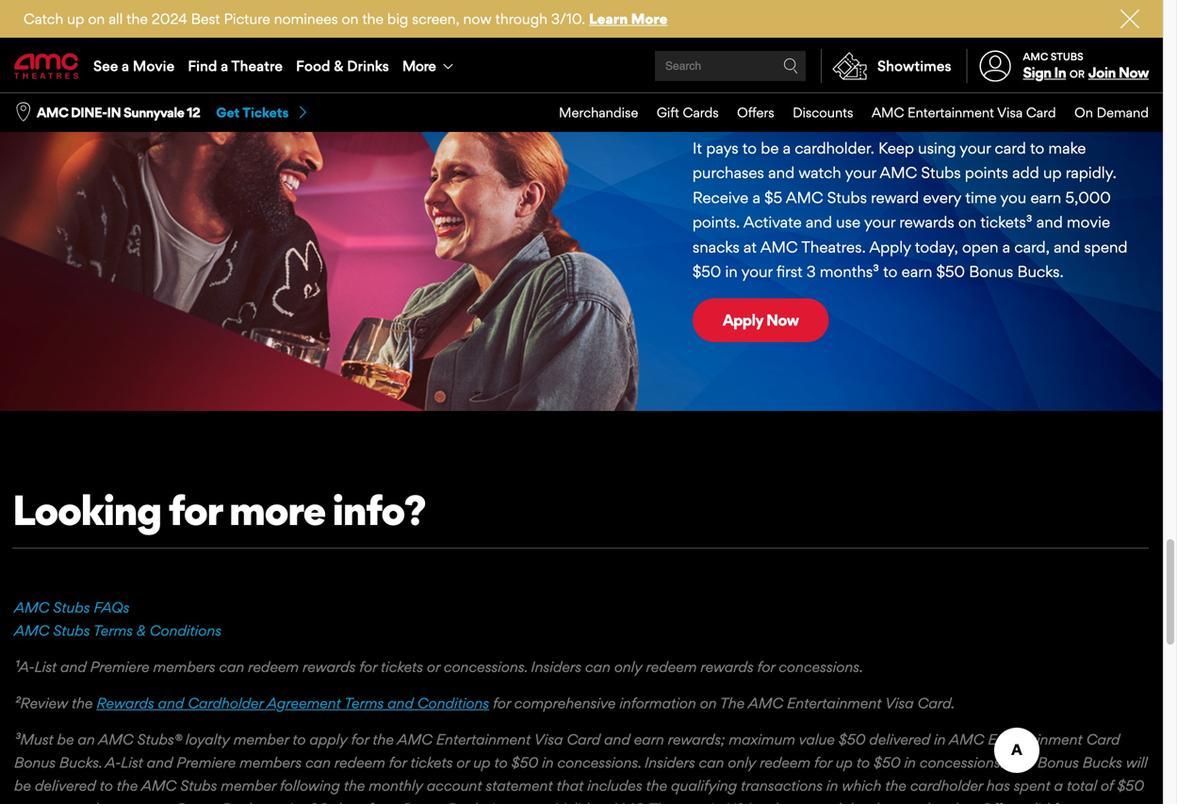Task type: locate. For each thing, give the bounding box(es) containing it.
it pays to be a cardholder. keep using your card to make purchases and watch your amc stubs points add up rapidly. receive a $5 amc stubs reward every time you earn 5,000 points. activate and use your rewards on tickets³ and movie snacks at amc theatres. apply today, open a card, and spend $50 in your first 3 months³ to earn $50 bonus bucks.
[[693, 138, 1128, 281]]

merchandise
[[559, 104, 639, 121]]

on right the "nominees"
[[342, 10, 359, 27]]

back
[[850, 800, 883, 804]]

0 vertical spatial at
[[744, 237, 757, 256]]

and
[[769, 163, 795, 182], [806, 213, 833, 232], [1037, 213, 1064, 232], [1054, 237, 1081, 256], [60, 658, 86, 676], [158, 694, 184, 712], [388, 694, 414, 712], [604, 731, 631, 748], [147, 754, 173, 771]]

valid
[[555, 800, 589, 804]]

2 cash from the left
[[903, 800, 935, 804]]

0 horizontal spatial earn
[[634, 731, 665, 748]]

1 horizontal spatial be
[[57, 731, 74, 748]]

movie
[[1068, 213, 1111, 232]]

earn down the add
[[1031, 188, 1062, 207]]

earn down today,
[[902, 262, 933, 281]]

card
[[1027, 104, 1057, 121], [567, 731, 601, 748], [1087, 731, 1121, 748]]

apply left today,
[[870, 237, 912, 256]]

be down the ³must
[[14, 777, 31, 794]]

stubs down loyalty
[[180, 777, 217, 794]]

0 vertical spatial members
[[153, 658, 215, 676]]

1 horizontal spatial visa
[[886, 694, 914, 712]]

bonus down open
[[970, 262, 1014, 281]]

bonus down the ³must
[[14, 754, 56, 771]]

1 vertical spatial delivered
[[35, 777, 96, 794]]

& up rewards
[[137, 622, 146, 639]]

be
[[761, 138, 779, 157], [57, 731, 74, 748], [14, 777, 31, 794]]

rewards up "agreement"
[[303, 658, 356, 676]]

0 vertical spatial terms
[[93, 622, 133, 639]]

bonus
[[970, 262, 1014, 281], [14, 754, 56, 771], [1038, 754, 1080, 771], [177, 800, 218, 804], [402, 800, 444, 804]]

1 horizontal spatial more
[[229, 485, 325, 535]]

on
[[1075, 104, 1094, 121]]

0 vertical spatial more
[[631, 10, 668, 27]]

annual
[[910, 85, 1009, 122]]

1 vertical spatial apply
[[723, 311, 764, 329]]

the
[[127, 10, 148, 27], [362, 10, 384, 27], [71, 694, 93, 712], [373, 731, 394, 748], [117, 777, 138, 794], [344, 777, 365, 794], [646, 777, 668, 794], [886, 777, 907, 794], [90, 800, 111, 804]]

and down the stubs®
[[147, 754, 173, 771]]

0 vertical spatial be
[[761, 138, 779, 157]]

a right find
[[221, 57, 228, 75]]

0 vertical spatial more
[[229, 485, 325, 535]]

visa up card at top
[[998, 104, 1023, 121]]

or up account
[[457, 754, 470, 771]]

the right which
[[886, 777, 907, 794]]

amc stubs faqs amc stubs terms & conditions
[[14, 599, 222, 639]]

member
[[234, 731, 289, 748], [221, 777, 276, 794]]

1 horizontal spatial &
[[334, 57, 344, 75]]

1 vertical spatial visa
[[886, 694, 914, 712]]

0 horizontal spatial no
[[692, 85, 733, 122]]

bonus down monthly
[[402, 800, 444, 804]]

up right the add
[[1044, 163, 1062, 182]]

2 horizontal spatial bucks
[[1083, 754, 1123, 771]]

1 horizontal spatial members
[[240, 754, 302, 771]]

1 vertical spatial more
[[403, 57, 436, 74]]

1 horizontal spatial card
[[1027, 104, 1057, 121]]

0 vertical spatial delivered
[[870, 731, 931, 748]]

0 vertical spatial bucks.
[[1018, 262, 1064, 281]]

0 vertical spatial earn
[[1031, 188, 1062, 207]]

and up the stubs®
[[158, 694, 184, 712]]

more down screen, at left
[[403, 57, 436, 74]]

conditions inside amc stubs faqs amc stubs terms & conditions
[[150, 622, 222, 639]]

1 vertical spatial bucks.
[[59, 754, 102, 771]]

transactions
[[741, 777, 823, 794]]

1 horizontal spatial insiders
[[645, 754, 696, 771]]

0 vertical spatial conditions
[[150, 622, 222, 639]]

0 vertical spatial &
[[334, 57, 344, 75]]

0 horizontal spatial list
[[34, 658, 57, 676]]

delivered down an
[[35, 777, 96, 794]]

tickets
[[243, 104, 289, 121]]

0 vertical spatial insiders
[[531, 658, 582, 676]]

1 horizontal spatial conditions
[[418, 694, 490, 712]]

1 vertical spatial menu
[[541, 93, 1150, 132]]

list
[[34, 658, 57, 676], [121, 754, 143, 771]]

premiere inside ³must be an amc stubs® loyalty member to apply for the amc entertainment visa card and earn rewards; maximum value $50 delivered in amc entertainment card bonus bucks. a-list and premiere members can redeem for tickets or up to $50 in concessions. insiders can only redeem for up to $50 in concessions. $50 bonus bucks will be delivered to the amc stubs member following the monthly account statement that includes the qualifying transactions in which the cardholder has spent a total of $50 or more on the account. bonus bucks expire 90 days from bonus bucks issuance. valid at amc theatres in usa only; no cash back or cash value. offer valid for
[[177, 754, 236, 771]]

0 horizontal spatial insiders
[[531, 658, 582, 676]]

drinks
[[347, 57, 389, 75]]

from
[[368, 800, 399, 804]]

best
[[191, 10, 220, 27]]

card,
[[1015, 237, 1051, 256]]

0 horizontal spatial terms
[[93, 622, 133, 639]]

list up ²review
[[34, 658, 57, 676]]

premiere down amc stubs terms & conditions link
[[90, 658, 150, 676]]

1 horizontal spatial cash
[[903, 800, 935, 804]]

members
[[153, 658, 215, 676], [240, 754, 302, 771]]

menu up merchandise link
[[0, 40, 1164, 92]]

join
[[1089, 64, 1116, 81]]

at down includes
[[593, 800, 606, 804]]

no down search the amc website text field
[[692, 85, 733, 122]]

rewards inside it pays to be a cardholder. keep using your card to make purchases and watch your amc stubs points add up rapidly. receive a $5 amc stubs reward every time you earn 5,000 points. activate and use your rewards on tickets³ and movie snacks at amc theatres. apply today, open a card, and spend $50 in your first 3 months³ to earn $50 bonus bucks.
[[900, 213, 955, 232]]

tickets up ²review the rewards and cardholder agreement terms and conditions for comprehensive information on the amc entertainment visa card.
[[381, 658, 423, 676]]

the up days
[[344, 777, 365, 794]]

menu containing more
[[0, 40, 1164, 92]]

insiders up comprehensive
[[531, 658, 582, 676]]

0 horizontal spatial &
[[137, 622, 146, 639]]

1 vertical spatial member
[[221, 777, 276, 794]]

can up qualifying
[[699, 754, 725, 771]]

dine-
[[71, 104, 107, 121]]

bucks down account
[[447, 800, 487, 804]]

concessions. up value on the bottom of the page
[[779, 658, 864, 676]]

more
[[229, 485, 325, 535], [31, 800, 65, 804]]

terms down faqs
[[93, 622, 133, 639]]

0 horizontal spatial at
[[593, 800, 606, 804]]

1 vertical spatial premiere
[[177, 754, 236, 771]]

rewards up the
[[701, 658, 754, 676]]

info?
[[332, 485, 426, 535]]

find
[[188, 57, 217, 75]]

stubs up every
[[922, 163, 962, 182]]

1 vertical spatial terms
[[344, 694, 384, 712]]

that
[[557, 777, 584, 794]]

the up theatres
[[646, 777, 668, 794]]

terms
[[93, 622, 133, 639], [344, 694, 384, 712]]

card down comprehensive
[[567, 731, 601, 748]]

1 horizontal spatial premiere
[[177, 754, 236, 771]]

get tickets
[[216, 104, 289, 121]]

5,000
[[1066, 188, 1112, 207]]

1 vertical spatial only
[[728, 754, 757, 771]]

get tickets link
[[216, 104, 310, 121]]

no down showtimes link
[[864, 85, 905, 122]]

on inside ³must be an amc stubs® loyalty member to apply for the amc entertainment visa card and earn rewards; maximum value $50 delivered in amc entertainment card bonus bucks. a-list and premiere members can redeem for tickets or up to $50 in concessions. insiders can only redeem for up to $50 in concessions. $50 bonus bucks will be delivered to the amc stubs member following the monthly account statement that includes the qualifying transactions in which the cardholder has spent a total of $50 or more on the account. bonus bucks expire 90 days from bonus bucks issuance. valid at amc theatres in usa only; no cash back or cash value. offer valid for
[[69, 800, 86, 804]]

in
[[726, 262, 738, 281], [935, 731, 946, 748], [542, 754, 554, 771], [905, 754, 917, 771], [827, 777, 839, 794], [710, 800, 722, 804]]

members up cardholder
[[153, 658, 215, 676]]

amc logo image
[[14, 53, 80, 79], [14, 53, 80, 79]]

bonus right account.
[[177, 800, 218, 804]]

cash right no
[[814, 800, 846, 804]]

card.
[[918, 694, 956, 712]]

a-
[[105, 754, 121, 771]]

1 vertical spatial list
[[121, 754, 143, 771]]

1 no from the left
[[692, 85, 733, 122]]

delivered
[[870, 731, 931, 748], [35, 777, 96, 794]]

tickets inside ³must be an amc stubs® loyalty member to apply for the amc entertainment visa card and earn rewards; maximum value $50 delivered in amc entertainment card bonus bucks. a-list and premiere members can redeem for tickets or up to $50 in concessions. insiders can only redeem for up to $50 in concessions. $50 bonus bucks will be delivered to the amc stubs member following the monthly account statement that includes the qualifying transactions in which the cardholder has spent a total of $50 or more on the account. bonus bucks expire 90 days from bonus bucks issuance. valid at amc theatres in usa only; no cash back or cash value. offer valid for
[[411, 754, 453, 771]]

only up information
[[615, 658, 643, 676]]

earn down information
[[634, 731, 665, 748]]

stubs inside amc stubs sign in or join now
[[1051, 50, 1084, 63]]

demand
[[1097, 104, 1150, 121]]

$50 down today,
[[937, 262, 966, 281]]

more button
[[396, 40, 464, 92]]

rewards up today,
[[900, 213, 955, 232]]

you
[[1001, 188, 1027, 207]]

purchases
[[693, 163, 765, 182]]

1 horizontal spatial delivered
[[870, 731, 931, 748]]

spent
[[1014, 777, 1051, 794]]

0 vertical spatial menu
[[0, 40, 1164, 92]]

now down first
[[767, 311, 799, 329]]

to up which
[[857, 754, 870, 771]]

in down snacks
[[726, 262, 738, 281]]

1 horizontal spatial only
[[728, 754, 757, 771]]

faqs
[[94, 599, 130, 616]]

0 horizontal spatial only
[[615, 658, 643, 676]]

0 horizontal spatial cash
[[814, 800, 846, 804]]

menu
[[0, 40, 1164, 92], [541, 93, 1150, 132]]

find a theatre link
[[181, 40, 290, 92]]

0 horizontal spatial apply
[[723, 311, 764, 329]]

1 horizontal spatial bucks.
[[1018, 262, 1064, 281]]

at inside it pays to be a cardholder. keep using your card to make purchases and watch your amc stubs points add up rapidly. receive a $5 amc stubs reward every time you earn 5,000 points. activate and use your rewards on tickets³ and movie snacks at amc theatres. apply today, open a card, and spend $50 in your first 3 months³ to earn $50 bonus bucks.
[[744, 237, 757, 256]]

1 vertical spatial at
[[593, 800, 606, 804]]

offer
[[981, 800, 1014, 804]]

1 vertical spatial more
[[31, 800, 65, 804]]

1 vertical spatial &
[[837, 85, 858, 122]]

rewards
[[97, 694, 154, 712]]

2 horizontal spatial be
[[761, 138, 779, 157]]

¹a-
[[14, 658, 34, 676]]

redeem up transactions
[[760, 754, 811, 771]]

premiere down loyalty
[[177, 754, 236, 771]]

entertainment
[[908, 104, 995, 121], [787, 694, 882, 712], [436, 731, 531, 748], [989, 731, 1083, 748]]

in up statement
[[542, 754, 554, 771]]

1 horizontal spatial now
[[1119, 64, 1150, 81]]

0 horizontal spatial conditions
[[150, 622, 222, 639]]

stubs down "amc stubs faqs" link
[[53, 622, 90, 639]]

or up ²review the rewards and cardholder agreement terms and conditions for comprehensive information on the amc entertainment visa card.
[[427, 658, 440, 676]]

card down sign in button at the top of page
[[1027, 104, 1057, 121]]

card inside the amc entertainment visa card link
[[1027, 104, 1057, 121]]

amc
[[1024, 50, 1049, 63], [872, 104, 905, 121], [37, 104, 68, 121], [880, 163, 918, 182], [786, 188, 824, 207], [761, 237, 798, 256], [14, 599, 49, 616], [14, 622, 49, 639], [749, 694, 784, 712], [98, 731, 134, 748], [397, 731, 433, 748], [950, 731, 985, 748], [141, 777, 177, 794], [610, 800, 645, 804]]

& inside 'link'
[[334, 57, 344, 75]]

0 horizontal spatial now
[[767, 311, 799, 329]]

0 horizontal spatial visa
[[534, 731, 563, 748]]

0 vertical spatial now
[[1119, 64, 1150, 81]]

1 horizontal spatial more
[[631, 10, 668, 27]]

1 vertical spatial earn
[[902, 262, 933, 281]]

²review
[[14, 694, 68, 712]]

0 vertical spatial visa
[[998, 104, 1023, 121]]

0 vertical spatial apply
[[870, 237, 912, 256]]

card left close this dialog icon
[[1087, 731, 1121, 748]]

find a theatre
[[188, 57, 283, 75]]

rewards;
[[668, 731, 726, 748]]

terms inside amc stubs faqs amc stubs terms & conditions
[[93, 622, 133, 639]]

2 vertical spatial &
[[137, 622, 146, 639]]

0 horizontal spatial more
[[31, 800, 65, 804]]

in down qualifying
[[710, 800, 722, 804]]

conditions up cardholder
[[150, 622, 222, 639]]

using
[[919, 138, 957, 157]]

all
[[109, 10, 123, 27]]

be inside it pays to be a cardholder. keep using your card to make purchases and watch your amc stubs points add up rapidly. receive a $5 amc stubs reward every time you earn 5,000 points. activate and use your rewards on tickets³ and movie snacks at amc theatres. apply today, open a card, and spend $50 in your first 3 months³ to earn $50 bonus bucks.
[[761, 138, 779, 157]]

months³
[[820, 262, 880, 281]]

and down movie
[[1054, 237, 1081, 256]]

0 horizontal spatial bucks.
[[59, 754, 102, 771]]

picture
[[224, 10, 270, 27]]

0 horizontal spatial premiere
[[90, 658, 150, 676]]

2 vertical spatial visa
[[534, 731, 563, 748]]

1 horizontal spatial apply
[[870, 237, 912, 256]]

only down maximum
[[728, 754, 757, 771]]

now inside amc stubs sign in or join now
[[1119, 64, 1150, 81]]

1 horizontal spatial no
[[864, 85, 905, 122]]

a left total
[[1055, 777, 1064, 794]]

and up ²review
[[60, 658, 86, 676]]

amc inside the amc dine-in sunnyvale 12 button
[[37, 104, 68, 121]]

add
[[1013, 163, 1040, 182]]

2 horizontal spatial rewards
[[900, 213, 955, 232]]

on up open
[[959, 213, 977, 232]]

a
[[122, 57, 129, 75], [221, 57, 228, 75], [783, 138, 791, 157], [753, 188, 761, 207], [1003, 237, 1011, 256], [1055, 777, 1064, 794]]

stubs up use
[[828, 188, 868, 207]]

$50
[[693, 262, 722, 281], [937, 262, 966, 281], [839, 731, 866, 748], [512, 754, 539, 771], [874, 754, 901, 771], [1007, 754, 1035, 771], [1118, 777, 1145, 794]]

earn
[[1031, 188, 1062, 207], [902, 262, 933, 281], [634, 731, 665, 748]]

more
[[631, 10, 668, 27], [403, 57, 436, 74]]

0 horizontal spatial more
[[403, 57, 436, 74]]

visa down comprehensive
[[534, 731, 563, 748]]

1 vertical spatial insiders
[[645, 754, 696, 771]]

your down cardholder.
[[846, 163, 877, 182]]

cash down cardholder
[[903, 800, 935, 804]]

to right card at top
[[1031, 138, 1045, 157]]

apply
[[870, 237, 912, 256], [723, 311, 764, 329]]

an
[[78, 731, 95, 748]]

activate
[[744, 213, 802, 232]]

in inside it pays to be a cardholder. keep using your card to make purchases and watch your amc stubs points add up rapidly. receive a $5 amc stubs reward every time you earn 5,000 points. activate and use your rewards on tickets³ and movie snacks at amc theatres. apply today, open a card, and spend $50 in your first 3 months³ to earn $50 bonus bucks.
[[726, 262, 738, 281]]

2 vertical spatial earn
[[634, 731, 665, 748]]

more right learn
[[631, 10, 668, 27]]

& inside amc stubs faqs amc stubs terms & conditions
[[137, 622, 146, 639]]

redeem
[[248, 658, 299, 676], [646, 658, 697, 676], [335, 754, 385, 771], [760, 754, 811, 771]]

stubs inside ³must be an amc stubs® loyalty member to apply for the amc entertainment visa card and earn rewards; maximum value $50 delivered in amc entertainment card bonus bucks. a-list and premiere members can redeem for tickets or up to $50 in concessions. insiders can only redeem for up to $50 in concessions. $50 bonus bucks will be delivered to the amc stubs member following the monthly account statement that includes the qualifying transactions in which the cardholder has spent a total of $50 or more on the account. bonus bucks expire 90 days from bonus bucks issuance. valid at amc theatres in usa only; no cash back or cash value. offer valid for
[[180, 777, 217, 794]]

be left an
[[57, 731, 74, 748]]

entertainment up value on the bottom of the page
[[787, 694, 882, 712]]

apply inside it pays to be a cardholder. keep using your card to make purchases and watch your amc stubs points add up rapidly. receive a $5 amc stubs reward every time you earn 5,000 points. activate and use your rewards on tickets³ and movie snacks at amc theatres. apply today, open a card, and spend $50 in your first 3 months³ to earn $50 bonus bucks.
[[870, 237, 912, 256]]

1 horizontal spatial list
[[121, 754, 143, 771]]

1 vertical spatial members
[[240, 754, 302, 771]]

delivered down card.
[[870, 731, 931, 748]]

1 horizontal spatial bucks
[[447, 800, 487, 804]]

0 horizontal spatial be
[[14, 777, 31, 794]]

receive
[[693, 188, 749, 207]]

no
[[794, 800, 811, 804]]

0 horizontal spatial rewards
[[303, 658, 356, 676]]

the up monthly
[[373, 731, 394, 748]]

menu containing merchandise
[[541, 93, 1150, 132]]

amc inside amc stubs sign in or join now
[[1024, 50, 1049, 63]]

concessions. up cardholder
[[920, 754, 1004, 771]]

1 vertical spatial tickets
[[411, 754, 453, 771]]

cardholder
[[911, 777, 983, 794]]

only
[[615, 658, 643, 676], [728, 754, 757, 771]]

1 horizontal spatial at
[[744, 237, 757, 256]]

0 horizontal spatial members
[[153, 658, 215, 676]]

menu up cardholder.
[[541, 93, 1150, 132]]

concessions. up includes
[[558, 754, 641, 771]]

at
[[744, 237, 757, 256], [593, 800, 606, 804]]



Task type: describe. For each thing, give the bounding box(es) containing it.
amc entertainment visa card link
[[854, 93, 1057, 132]]

account
[[427, 777, 482, 794]]

entertainment down ²review the rewards and cardholder agreement terms and conditions for comprehensive information on the amc entertainment visa card.
[[436, 731, 531, 748]]

on demand link
[[1057, 93, 1150, 132]]

or right back
[[886, 800, 900, 804]]

a right see
[[122, 57, 129, 75]]

1 vertical spatial be
[[57, 731, 74, 748]]

qualifying
[[671, 777, 738, 794]]

bucks. inside it pays to be a cardholder. keep using your card to make purchases and watch your amc stubs points add up rapidly. receive a $5 amc stubs reward every time you earn 5,000 points. activate and use your rewards on tickets³ and movie snacks at amc theatres. apply today, open a card, and spend $50 in your first 3 months³ to earn $50 bonus bucks.
[[1018, 262, 1064, 281]]

merchandise link
[[541, 93, 639, 132]]

members inside ³must be an amc stubs® loyalty member to apply for the amc entertainment visa card and earn rewards; maximum value $50 delivered in amc entertainment card bonus bucks. a-list and premiere members can redeem for tickets or up to $50 in concessions. insiders can only redeem for up to $50 in concessions. $50 bonus bucks will be delivered to the amc stubs member following the monthly account statement that includes the qualifying transactions in which the cardholder has spent a total of $50 or more on the account. bonus bucks expire 90 days from bonus bucks issuance. valid at amc theatres in usa only; no cash back or cash value. offer valid for
[[240, 754, 302, 771]]

a down "drama"
[[783, 138, 791, 157]]

$50 down snacks
[[693, 262, 722, 281]]

user profile image
[[969, 50, 1022, 82]]

valid
[[1018, 800, 1050, 804]]

list inside ³must be an amc stubs® loyalty member to apply for the amc entertainment visa card and earn rewards; maximum value $50 delivered in amc entertainment card bonus bucks. a-list and premiere members can redeem for tickets or up to $50 in concessions. insiders can only redeem for up to $50 in concessions. $50 bonus bucks will be delivered to the amc stubs member following the monthly account statement that includes the qualifying transactions in which the cardholder has spent a total of $50 or more on the account. bonus bucks expire 90 days from bonus bucks issuance. valid at amc theatres in usa only; no cash back or cash value. offer valid for
[[121, 754, 143, 771]]

up up account
[[474, 754, 491, 771]]

stubs left faqs
[[53, 599, 90, 616]]

now
[[464, 10, 492, 27]]

showtimes
[[878, 57, 952, 75]]

includes
[[588, 777, 643, 794]]

visa inside ³must be an amc stubs® loyalty member to apply for the amc entertainment visa card and earn rewards; maximum value $50 delivered in amc entertainment card bonus bucks. a-list and premiere members can redeem for tickets or up to $50 in concessions. insiders can only redeem for up to $50 in concessions. $50 bonus bucks will be delivered to the amc stubs member following the monthly account statement that includes the qualifying transactions in which the cardholder has spent a total of $50 or more on the account. bonus bucks expire 90 days from bonus bucks issuance. valid at amc theatres in usa only; no cash back or cash value. offer valid for
[[534, 731, 563, 748]]

2 no from the left
[[864, 85, 905, 122]]

$5
[[765, 188, 783, 207]]

0 vertical spatial only
[[615, 658, 643, 676]]

cardholder
[[188, 694, 263, 712]]

1 horizontal spatial terms
[[344, 694, 384, 712]]

to up statement
[[494, 754, 508, 771]]

90
[[309, 800, 328, 804]]

submit search icon image
[[784, 58, 799, 74]]

today,
[[916, 237, 959, 256]]

2 horizontal spatial earn
[[1031, 188, 1062, 207]]

catch up on all the 2024 best picture nominees on the big screen, now through 3/10. learn more
[[24, 10, 668, 27]]

use
[[837, 213, 861, 232]]

only inside ³must be an amc stubs® loyalty member to apply for the amc entertainment visa card and earn rewards; maximum value $50 delivered in amc entertainment card bonus bucks. a-list and premiere members can redeem for tickets or up to $50 in concessions. insiders can only redeem for up to $50 in concessions. $50 bonus bucks will be delivered to the amc stubs member following the monthly account statement that includes the qualifying transactions in which the cardholder has spent a total of $50 or more on the account. bonus bucks expire 90 days from bonus bucks issuance. valid at amc theatres in usa only; no cash back or cash value. offer valid for
[[728, 754, 757, 771]]

points.
[[693, 213, 740, 232]]

rapidly.
[[1066, 163, 1117, 182]]

or inside amc stubs sign in or join now
[[1070, 68, 1086, 80]]

loyalty
[[186, 731, 230, 748]]

0 vertical spatial member
[[234, 731, 289, 748]]

1 horizontal spatial rewards
[[701, 658, 754, 676]]

comprehensive
[[515, 694, 616, 712]]

can up cardholder
[[219, 658, 245, 676]]

pays
[[707, 138, 739, 157]]

0 vertical spatial list
[[34, 658, 57, 676]]

points
[[965, 163, 1009, 182]]

can up comprehensive
[[586, 658, 611, 676]]

the up account.
[[117, 777, 138, 794]]

monthly
[[369, 777, 423, 794]]

amc inside the amc entertainment visa card link
[[872, 104, 905, 121]]

1 cash from the left
[[814, 800, 846, 804]]

card
[[995, 138, 1027, 157]]

movie
[[133, 57, 175, 75]]

to right 'months³'
[[884, 262, 898, 281]]

on inside it pays to be a cardholder. keep using your card to make purchases and watch your amc stubs points add up rapidly. receive a $5 amc stubs reward every time you earn 5,000 points. activate and use your rewards on tickets³ and movie snacks at amc theatres. apply today, open a card, and spend $50 in your first 3 months³ to earn $50 bonus bucks.
[[959, 213, 977, 232]]

your down reward
[[865, 213, 896, 232]]

showtimes image
[[822, 49, 878, 83]]

the left big
[[362, 10, 384, 27]]

join now button
[[1089, 64, 1150, 81]]

redeem up information
[[646, 658, 697, 676]]

a down tickets³
[[1003, 237, 1011, 256]]

information
[[620, 694, 697, 712]]

the down a-
[[90, 800, 111, 804]]

offers
[[738, 104, 775, 121]]

the
[[720, 694, 745, 712]]

1 vertical spatial conditions
[[418, 694, 490, 712]]

redeem down apply
[[335, 754, 385, 771]]

a inside ³must be an amc stubs® loyalty member to apply for the amc entertainment visa card and earn rewards; maximum value $50 delivered in amc entertainment card bonus bucks. a-list and premiere members can redeem for tickets or up to $50 in concessions. insiders can only redeem for up to $50 in concessions. $50 bonus bucks will be delivered to the amc stubs member following the monthly account statement that includes the qualifying transactions in which the cardholder has spent a total of $50 or more on the account. bonus bucks expire 90 days from bonus bucks issuance. valid at amc theatres in usa only; no cash back or cash value. offer valid for
[[1055, 777, 1064, 794]]

$50 up which
[[874, 754, 901, 771]]

more inside ³must be an amc stubs® loyalty member to apply for the amc entertainment visa card and earn rewards; maximum value $50 delivered in amc entertainment card bonus bucks. a-list and premiere members can redeem for tickets or up to $50 in concessions. insiders can only redeem for up to $50 in concessions. $50 bonus bucks will be delivered to the amc stubs member following the monthly account statement that includes the qualifying transactions in which the cardholder has spent a total of $50 or more on the account. bonus bucks expire 90 days from bonus bucks issuance. valid at amc theatres in usa only; no cash back or cash value. offer valid for
[[31, 800, 65, 804]]

sign in button
[[1024, 64, 1067, 81]]

see
[[93, 57, 118, 75]]

offers link
[[719, 93, 775, 132]]

sign in or join amc stubs element
[[967, 40, 1150, 92]]

entertainment up spent
[[989, 731, 1083, 748]]

in left which
[[827, 777, 839, 794]]

to right pays
[[743, 138, 757, 157]]

apply
[[310, 731, 348, 748]]

up up which
[[836, 754, 853, 771]]

can up following
[[306, 754, 331, 771]]

on left the
[[700, 694, 717, 712]]

discounts
[[793, 104, 854, 121]]

learn
[[589, 10, 628, 27]]

open
[[963, 237, 999, 256]]

amc dine-in sunnyvale 12 button
[[37, 103, 200, 122]]

1 horizontal spatial earn
[[902, 262, 933, 281]]

agreement
[[267, 694, 341, 712]]

and down the ¹a-list and premiere members can redeem rewards for tickets or concessions. insiders can only redeem rewards for concessions. on the bottom of the page
[[388, 694, 414, 712]]

has
[[987, 777, 1011, 794]]

nominees
[[274, 10, 338, 27]]

in
[[107, 104, 121, 121]]

amc dine-in sunnyvale 12
[[37, 104, 200, 121]]

1 vertical spatial now
[[767, 311, 799, 329]]

big
[[388, 10, 409, 27]]

gift cards link
[[639, 93, 719, 132]]

bonus up total
[[1038, 754, 1080, 771]]

up right the catch
[[67, 10, 84, 27]]

days
[[332, 800, 364, 804]]

reward
[[872, 188, 920, 207]]

2 horizontal spatial visa
[[998, 104, 1023, 121]]

and up $5
[[769, 163, 795, 182]]

maximum
[[729, 731, 796, 748]]

your left first
[[742, 262, 773, 281]]

amc entertainment visa card
[[872, 104, 1057, 121]]

your up points
[[960, 138, 992, 157]]

$50 right of
[[1118, 777, 1145, 794]]

up inside it pays to be a cardholder. keep using your card to make purchases and watch your amc stubs points add up rapidly. receive a $5 amc stubs reward every time you earn 5,000 points. activate and use your rewards on tickets³ and movie snacks at amc theatres. apply today, open a card, and spend $50 in your first 3 months³ to earn $50 bonus bucks.
[[1044, 163, 1062, 182]]

time
[[966, 188, 997, 207]]

0 horizontal spatial card
[[567, 731, 601, 748]]

first
[[777, 262, 803, 281]]

0 vertical spatial tickets
[[381, 658, 423, 676]]

gift
[[657, 104, 680, 121]]

at inside ³must be an amc stubs® loyalty member to apply for the amc entertainment visa card and earn rewards; maximum value $50 delivered in amc entertainment card bonus bucks. a-list and premiere members can redeem for tickets or up to $50 in concessions. insiders can only redeem for up to $50 in concessions. $50 bonus bucks will be delivered to the amc stubs member following the monthly account statement that includes the qualifying transactions in which the cardholder has spent a total of $50 or more on the account. bonus bucks expire 90 days from bonus bucks issuance. valid at amc theatres in usa only; no cash back or cash value. offer valid for
[[593, 800, 606, 804]]

2 horizontal spatial card
[[1087, 731, 1121, 748]]

catch
[[24, 10, 63, 27]]

through
[[496, 10, 548, 27]]

2 horizontal spatial &
[[837, 85, 858, 122]]

food
[[296, 57, 331, 75]]

cardholder.
[[795, 138, 875, 157]]

$50 up statement
[[512, 754, 539, 771]]

watch
[[799, 163, 842, 182]]

every
[[924, 188, 962, 207]]

or down the ³must
[[14, 800, 27, 804]]

cards
[[683, 104, 719, 121]]

bucks. inside ³must be an amc stubs® loyalty member to apply for the amc entertainment visa card and earn rewards; maximum value $50 delivered in amc entertainment card bonus bucks. a-list and premiere members can redeem for tickets or up to $50 in concessions. insiders can only redeem for up to $50 in concessions. $50 bonus bucks will be delivered to the amc stubs member following the monthly account statement that includes the qualifying transactions in which the cardholder has spent a total of $50 or more on the account. bonus bucks expire 90 days from bonus bucks issuance. valid at amc theatres in usa only; no cash back or cash value. offer valid for
[[59, 754, 102, 771]]

and up the card,
[[1037, 213, 1064, 232]]

search the AMC website text field
[[663, 59, 784, 73]]

screen,
[[412, 10, 460, 27]]

gift cards
[[657, 104, 719, 121]]

will
[[1127, 754, 1148, 771]]

bonus inside it pays to be a cardholder. keep using your card to make purchases and watch your amc stubs points add up rapidly. receive a $5 amc stubs reward every time you earn 5,000 points. activate and use your rewards on tickets³ and movie snacks at amc theatres. apply today, open a card, and spend $50 in your first 3 months³ to earn $50 bonus bucks.
[[970, 262, 1014, 281]]

and up includes
[[604, 731, 631, 748]]

on left all
[[88, 10, 105, 27]]

food & drinks
[[296, 57, 389, 75]]

redeem up rewards and cardholder agreement terms and conditions link on the left bottom of the page
[[248, 658, 299, 676]]

amc stubs faqs link
[[14, 599, 130, 616]]

insiders inside ³must be an amc stubs® loyalty member to apply for the amc entertainment visa card and earn rewards; maximum value $50 delivered in amc entertainment card bonus bucks. a-list and premiere members can redeem for tickets or up to $50 in concessions. insiders can only redeem for up to $50 in concessions. $50 bonus bucks will be delivered to the amc stubs member following the monthly account statement that includes the qualifying transactions in which the cardholder has spent a total of $50 or more on the account. bonus bucks expire 90 days from bonus bucks issuance. valid at amc theatres in usa only; no cash back or cash value. offer valid for
[[645, 754, 696, 771]]

the right all
[[127, 10, 148, 27]]

no drama & no annual fees²
[[692, 85, 1093, 122]]

entertainment up using
[[908, 104, 995, 121]]

the up an
[[71, 694, 93, 712]]

earn inside ³must be an amc stubs® loyalty member to apply for the amc entertainment visa card and earn rewards; maximum value $50 delivered in amc entertainment card bonus bucks. a-list and premiere members can redeem for tickets or up to $50 in concessions. insiders can only redeem for up to $50 in concessions. $50 bonus bucks will be delivered to the amc stubs member following the monthly account statement that includes the qualifying transactions in which the cardholder has spent a total of $50 or more on the account. bonus bucks expire 90 days from bonus bucks issuance. valid at amc theatres in usa only; no cash back or cash value. offer valid for
[[634, 731, 665, 748]]

2024
[[152, 10, 188, 27]]

a left $5
[[753, 188, 761, 207]]

³must be an amc stubs® loyalty member to apply for the amc entertainment visa card and earn rewards; maximum value $50 delivered in amc entertainment card bonus bucks. a-list and premiere members can redeem for tickets or up to $50 in concessions. insiders can only redeem for up to $50 in concessions. $50 bonus bucks will be delivered to the amc stubs member following the monthly account statement that includes the qualifying transactions in which the cardholder has spent a total of $50 or more on the account. bonus bucks expire 90 days from bonus bucks issuance. valid at amc theatres in usa only; no cash back or cash value. offer valid for 
[[14, 731, 1148, 804]]

total
[[1067, 777, 1098, 794]]

0 horizontal spatial bucks
[[222, 800, 261, 804]]

2 vertical spatial be
[[14, 777, 31, 794]]

more inside "button"
[[403, 57, 436, 74]]

in
[[1055, 64, 1067, 81]]

in down card.
[[935, 731, 946, 748]]

fees²
[[1014, 85, 1093, 122]]

keep
[[879, 138, 915, 157]]

and up theatres.
[[806, 213, 833, 232]]

account.
[[115, 800, 173, 804]]

$50 right value on the bottom of the page
[[839, 731, 866, 748]]

drama
[[738, 85, 832, 122]]

$50 up spent
[[1007, 754, 1035, 771]]

rewards and cardholder agreement terms and conditions link
[[97, 694, 490, 712]]

in up cardholder
[[905, 754, 917, 771]]

theatres
[[648, 800, 706, 804]]

get
[[216, 104, 240, 121]]

0 vertical spatial premiere
[[90, 658, 150, 676]]

to down a-
[[100, 777, 113, 794]]

0 horizontal spatial delivered
[[35, 777, 96, 794]]

value.
[[938, 800, 977, 804]]

close this dialog image
[[1131, 747, 1150, 765]]

amc stubs terms & conditions link
[[14, 622, 222, 639]]

spend
[[1085, 237, 1128, 256]]

to left apply
[[293, 731, 306, 748]]

expire
[[265, 800, 305, 804]]

stubs®
[[137, 731, 182, 748]]

concessions. up ²review the rewards and cardholder agreement terms and conditions for comprehensive information on the amc entertainment visa card.
[[444, 658, 528, 676]]

²review the rewards and cardholder agreement terms and conditions for comprehensive information on the amc entertainment visa card.
[[14, 694, 956, 712]]



Task type: vqa. For each thing, say whether or not it's contained in the screenshot.
More
yes



